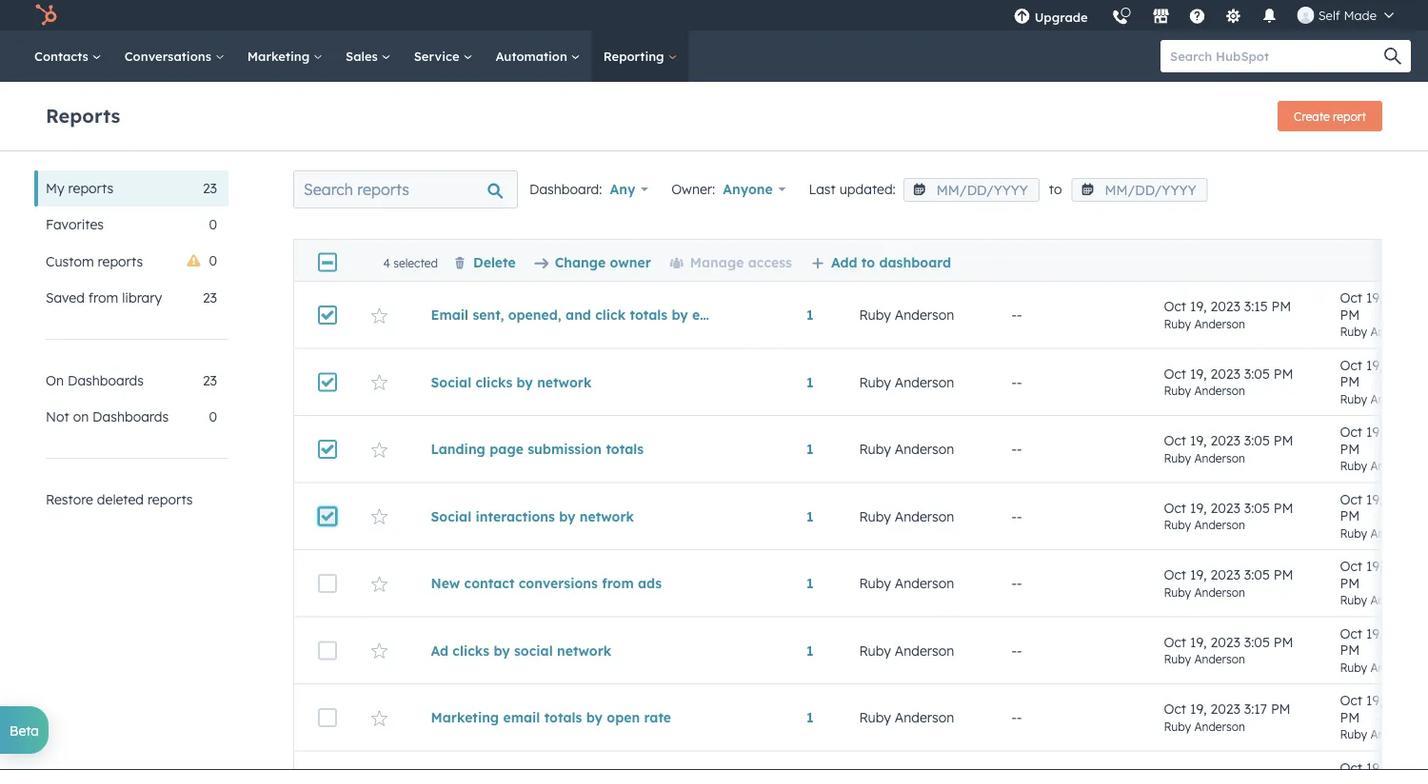 Task type: vqa. For each thing, say whether or not it's contained in the screenshot.
the topmost 'from'
yes



Task type: describe. For each thing, give the bounding box(es) containing it.
dashboard:
[[529, 181, 602, 198]]

access
[[748, 253, 792, 270]]

social clicks by network button
[[431, 374, 718, 390]]

submission
[[528, 441, 602, 457]]

ruby anderson for marketing email totals by open rate
[[859, 709, 954, 726]]

social interactions by network button
[[431, 508, 718, 525]]

3: for social clicks by network
[[1420, 357, 1428, 373]]

1 3: from the top
[[1420, 289, 1428, 306]]

network for social interactions by network
[[580, 508, 634, 525]]

1 -- from the top
[[1012, 307, 1022, 323]]

custom reports
[[46, 253, 143, 269]]

reports banner
[[46, 95, 1382, 131]]

0 vertical spatial totals
[[630, 307, 668, 323]]

menu containing self made
[[1002, 0, 1405, 38]]

ads
[[638, 575, 662, 592]]

pm for marketing email totals by open rate
[[1271, 700, 1291, 717]]

23 for on dashboards
[[203, 372, 217, 389]]

manage access
[[690, 253, 792, 270]]

help button
[[1181, 0, 1214, 30]]

network for social clicks by network
[[537, 374, 592, 390]]

Search reports search field
[[293, 170, 518, 208]]

service link
[[402, 30, 484, 82]]

ruby anderson image
[[1297, 7, 1314, 24]]

oct 19, 2023 3: ruby anderson for social interactions by network
[[1340, 491, 1428, 540]]

19, inside oct 19, 2023 3:17 pm ruby anderson
[[1190, 700, 1207, 717]]

ruby anderson for social clicks by network
[[859, 374, 954, 390]]

Search HubSpot search field
[[1160, 40, 1394, 72]]

4
[[383, 255, 390, 270]]

reports for custom reports
[[98, 253, 143, 269]]

ruby anderson for new contact conversions from ads
[[859, 575, 954, 592]]

add to dashboard button
[[811, 253, 951, 270]]

3: for social interactions by network
[[1420, 491, 1428, 507]]

1 for social clicks by network
[[806, 374, 813, 390]]

1 for marketing email totals by open rate
[[806, 709, 813, 726]]

manage
[[690, 253, 744, 270]]

1 vertical spatial totals
[[606, 441, 644, 457]]

manage access button
[[670, 253, 792, 270]]

3: for ad clicks by social network
[[1420, 625, 1428, 642]]

2 mm/dd/yyyy text field from the left
[[1071, 178, 1208, 202]]

reports inside button
[[147, 491, 193, 508]]

by left open
[[586, 709, 603, 726]]

2 0 from the top
[[209, 252, 217, 269]]

settings link
[[1214, 0, 1254, 30]]

new contact conversions from ads
[[431, 575, 662, 592]]

calling icon button
[[1104, 2, 1136, 30]]

1 mm/dd/yyyy text field from the left
[[903, 178, 1039, 202]]

1 button for ad clicks by social network
[[806, 642, 813, 659]]

anyone button
[[723, 176, 786, 203]]

owner:
[[671, 181, 715, 198]]

3:15
[[1244, 298, 1268, 314]]

-- for social interactions by network
[[1012, 508, 1022, 525]]

-- for ad clicks by social network
[[1012, 642, 1022, 659]]

self made button
[[1286, 0, 1405, 30]]

oct 19, 2023 3:17 pm ruby anderson
[[1164, 700, 1291, 733]]

23 for my reports
[[203, 180, 217, 197]]

change owner button
[[535, 253, 651, 270]]

conversations
[[124, 48, 215, 64]]

23 for saved from library
[[203, 289, 217, 306]]

contact
[[464, 575, 514, 592]]

on
[[73, 408, 89, 425]]

last
[[809, 181, 836, 198]]

marketing for marketing email totals by open rate
[[431, 709, 499, 726]]

3:05 for ad clicks by social network
[[1244, 633, 1270, 650]]

create report link
[[1278, 101, 1382, 131]]

by for social interactions by network
[[559, 508, 575, 525]]

ad clicks by social network
[[431, 642, 611, 659]]

contacts
[[34, 48, 92, 64]]

anyone
[[723, 181, 773, 198]]

social clicks by network
[[431, 374, 592, 390]]

0 vertical spatial email
[[692, 307, 729, 323]]

pm for ad clicks by social network
[[1274, 633, 1293, 650]]

restore deleted reports button
[[34, 482, 228, 518]]

contacts link
[[23, 30, 113, 82]]

calling icon image
[[1112, 10, 1129, 27]]

reporting link
[[592, 30, 689, 82]]

landing
[[431, 441, 485, 457]]

report
[[1333, 109, 1366, 123]]

hubspot image
[[34, 4, 57, 27]]

-- for marketing email totals by open rate
[[1012, 709, 1022, 726]]

updated:
[[839, 181, 896, 198]]

1 vertical spatial dashboards
[[92, 408, 169, 425]]

search button
[[1375, 40, 1411, 72]]

conversations link
[[113, 30, 236, 82]]

clicks for ad
[[453, 642, 489, 659]]

oct 19, 2023 3: ruby anderson for marketing email totals by open rate
[[1340, 692, 1428, 742]]

favorites
[[46, 216, 104, 233]]

anderson inside oct 19, 2023 3:17 pm ruby anderson
[[1194, 719, 1245, 733]]

0 horizontal spatial email
[[503, 709, 540, 726]]

landing page submission totals button
[[431, 441, 718, 457]]

open
[[607, 709, 640, 726]]

0 for favorites
[[209, 216, 217, 233]]

0 for not on dashboards
[[209, 408, 217, 425]]

change
[[555, 253, 606, 270]]

oct inside oct 19, 2023 3:17 pm ruby anderson
[[1164, 700, 1186, 717]]

oct 19, 2023 3:05 pm ruby anderson for ad clicks by social network
[[1164, 633, 1293, 666]]

upgrade
[[1034, 9, 1088, 25]]

oct 19, 2023 3: ruby anderson for social clicks by network
[[1340, 357, 1428, 406]]

sales
[[346, 48, 381, 64]]

click
[[595, 307, 626, 323]]

selected
[[393, 255, 438, 270]]

deleted
[[97, 491, 144, 508]]

landing page submission totals
[[431, 441, 644, 457]]

automation link
[[484, 30, 592, 82]]

1 1 from the top
[[806, 307, 813, 323]]

restore deleted reports
[[46, 491, 193, 508]]

1 for social interactions by network
[[806, 508, 813, 525]]

rate
[[644, 709, 671, 726]]

social
[[514, 642, 553, 659]]

pm for social clicks by network
[[1274, 365, 1293, 382]]

made
[[1344, 7, 1377, 23]]

sales link
[[334, 30, 402, 82]]

1 oct 19, 2023 3: ruby anderson from the top
[[1340, 289, 1428, 339]]

0 horizontal spatial to
[[861, 253, 875, 270]]

beta
[[10, 722, 39, 739]]

2023 inside 'oct 19, 2023 3:15 pm ruby anderson'
[[1210, 298, 1240, 314]]

new
[[431, 575, 460, 592]]

not on dashboards
[[46, 408, 169, 425]]

delete
[[473, 253, 516, 270]]

3: for marketing email totals by open rate
[[1420, 692, 1428, 709]]

0 horizontal spatial from
[[88, 289, 118, 306]]

oct 19, 2023 3: ruby anderson for ad clicks by social network
[[1340, 625, 1428, 674]]

clicks for social
[[476, 374, 512, 390]]

and
[[565, 307, 591, 323]]

conversions
[[519, 575, 598, 592]]



Task type: locate. For each thing, give the bounding box(es) containing it.
totals left open
[[544, 709, 582, 726]]

7 oct 19, 2023 3: ruby anderson from the top
[[1340, 692, 1428, 742]]

date
[[769, 307, 799, 323]]

2 oct 19, 2023 3: ruby anderson from the top
[[1340, 357, 1428, 406]]

2 vertical spatial totals
[[544, 709, 582, 726]]

ruby inside 'oct 19, 2023 3:15 pm ruby anderson'
[[1164, 316, 1191, 331]]

1 horizontal spatial marketing
[[431, 709, 499, 726]]

0 vertical spatial 0
[[209, 216, 217, 233]]

email
[[431, 307, 468, 323]]

5 ruby anderson from the top
[[859, 575, 954, 592]]

3:05 for social clicks by network
[[1244, 365, 1270, 382]]

3 3:05 from the top
[[1244, 499, 1270, 516]]

2 23 from the top
[[203, 289, 217, 306]]

pm for landing page submission totals
[[1274, 432, 1293, 449]]

social down email
[[431, 374, 471, 390]]

1 button for landing page submission totals
[[806, 441, 813, 457]]

3 -- from the top
[[1012, 441, 1022, 457]]

0 horizontal spatial mm/dd/yyyy text field
[[903, 178, 1039, 202]]

social for social interactions by network
[[431, 508, 471, 525]]

6 oct 19, 2023 3: ruby anderson from the top
[[1340, 625, 1428, 674]]

reports
[[46, 103, 120, 127]]

6 1 from the top
[[806, 642, 813, 659]]

1 vertical spatial 0
[[209, 252, 217, 269]]

4 oct 19, 2023 3: ruby anderson from the top
[[1340, 491, 1428, 540]]

pm for social interactions by network
[[1274, 499, 1293, 516]]

4 1 from the top
[[806, 508, 813, 525]]

marketing down the ad
[[431, 709, 499, 726]]

1 social from the top
[[431, 374, 471, 390]]

oct 19, 2023 3:05 pm ruby anderson for landing page submission totals
[[1164, 432, 1293, 465]]

email sent, opened, and click totals by email send date button
[[431, 307, 799, 323]]

reports right my
[[68, 180, 114, 197]]

reports up saved from library
[[98, 253, 143, 269]]

1 vertical spatial social
[[431, 508, 471, 525]]

3 3: from the top
[[1420, 424, 1428, 440]]

ruby inside oct 19, 2023 3:17 pm ruby anderson
[[1164, 719, 1191, 733]]

2023 inside oct 19, 2023 3:17 pm ruby anderson
[[1210, 700, 1240, 717]]

on dashboards
[[46, 372, 144, 389]]

owner
[[610, 253, 651, 270]]

network
[[537, 374, 592, 390], [580, 508, 634, 525], [557, 642, 611, 659]]

-- for new contact conversions from ads
[[1012, 575, 1022, 592]]

create
[[1294, 109, 1330, 123]]

sent,
[[473, 307, 504, 323]]

3:17
[[1244, 700, 1267, 717]]

help image
[[1189, 9, 1206, 26]]

5 3:05 from the top
[[1244, 633, 1270, 650]]

ruby anderson for ad clicks by social network
[[859, 642, 954, 659]]

hubspot link
[[23, 4, 71, 27]]

4 3: from the top
[[1420, 491, 1428, 507]]

pm inside 'oct 19, 2023 3:15 pm ruby anderson'
[[1271, 298, 1291, 314]]

4 ruby anderson from the top
[[859, 508, 954, 525]]

4 3:05 from the top
[[1244, 566, 1270, 583]]

social left interactions
[[431, 508, 471, 525]]

marketing left sales
[[247, 48, 313, 64]]

social for social clicks by network
[[431, 374, 471, 390]]

by for ad clicks by social network
[[494, 642, 510, 659]]

reports
[[68, 180, 114, 197], [98, 253, 143, 269], [147, 491, 193, 508]]

service
[[414, 48, 463, 64]]

marketing for marketing
[[247, 48, 313, 64]]

2 1 from the top
[[806, 374, 813, 390]]

search image
[[1384, 48, 1401, 65]]

0 vertical spatial network
[[537, 374, 592, 390]]

1 button for new contact conversions from ads
[[806, 575, 813, 592]]

-- for landing page submission totals
[[1012, 441, 1022, 457]]

saved from library
[[46, 289, 162, 306]]

4 -- from the top
[[1012, 508, 1022, 525]]

5 1 from the top
[[806, 575, 813, 592]]

ruby anderson for landing page submission totals
[[859, 441, 954, 457]]

send
[[733, 307, 765, 323]]

clicks
[[476, 374, 512, 390], [453, 642, 489, 659]]

email down 'ad clicks by social network'
[[503, 709, 540, 726]]

7 1 button from the top
[[806, 709, 813, 726]]

3 oct 19, 2023 3:05 pm ruby anderson from the top
[[1164, 499, 1293, 532]]

delete button
[[453, 253, 516, 270]]

ruby anderson for social interactions by network
[[859, 508, 954, 525]]

reports for my reports
[[68, 180, 114, 197]]

interactions
[[476, 508, 555, 525]]

7 ruby anderson from the top
[[859, 709, 954, 726]]

1 0 from the top
[[209, 216, 217, 233]]

5 3: from the top
[[1420, 558, 1428, 575]]

library
[[122, 289, 162, 306]]

3 1 button from the top
[[806, 441, 813, 457]]

2 vertical spatial 23
[[203, 372, 217, 389]]

reporting
[[603, 48, 668, 64]]

oct 19, 2023 3: ruby anderson
[[1340, 289, 1428, 339], [1340, 357, 1428, 406], [1340, 424, 1428, 473], [1340, 491, 1428, 540], [1340, 558, 1428, 607], [1340, 625, 1428, 674], [1340, 692, 1428, 742]]

oct 19, 2023 3: ruby anderson for new contact conversions from ads
[[1340, 558, 1428, 607]]

oct
[[1340, 289, 1362, 306], [1164, 298, 1186, 314], [1340, 357, 1362, 373], [1164, 365, 1186, 382], [1340, 424, 1362, 440], [1164, 432, 1186, 449], [1340, 491, 1362, 507], [1164, 499, 1186, 516], [1340, 558, 1362, 575], [1164, 566, 1186, 583], [1340, 625, 1362, 642], [1164, 633, 1186, 650], [1340, 692, 1362, 709], [1164, 700, 1186, 717]]

anderson
[[895, 307, 954, 323], [1194, 316, 1245, 331], [1370, 325, 1421, 339], [895, 374, 954, 390], [1194, 383, 1245, 398], [1370, 392, 1421, 406], [895, 441, 954, 457], [1194, 451, 1245, 465], [1370, 459, 1421, 473], [895, 508, 954, 525], [1194, 518, 1245, 532], [1370, 526, 1421, 540], [895, 575, 954, 592], [1194, 585, 1245, 599], [1370, 593, 1421, 607], [895, 642, 954, 659], [1194, 652, 1245, 666], [1370, 660, 1421, 674], [895, 709, 954, 726], [1194, 719, 1245, 733], [1370, 727, 1421, 742]]

dashboard
[[879, 253, 951, 270]]

ruby
[[859, 307, 891, 323], [1164, 316, 1191, 331], [1340, 325, 1367, 339], [859, 374, 891, 390], [1164, 383, 1191, 398], [1340, 392, 1367, 406], [859, 441, 891, 457], [1164, 451, 1191, 465], [1340, 459, 1367, 473], [859, 508, 891, 525], [1164, 518, 1191, 532], [1340, 526, 1367, 540], [859, 575, 891, 592], [1164, 585, 1191, 599], [1340, 593, 1367, 607], [859, 642, 891, 659], [1164, 652, 1191, 666], [1340, 660, 1367, 674], [859, 709, 891, 726], [1164, 719, 1191, 733], [1340, 727, 1367, 742]]

19, inside 'oct 19, 2023 3:15 pm ruby anderson'
[[1190, 298, 1207, 314]]

dashboards right on
[[92, 408, 169, 425]]

MM/DD/YYYY text field
[[903, 178, 1039, 202], [1071, 178, 1208, 202]]

7 3: from the top
[[1420, 692, 1428, 709]]

2 vertical spatial reports
[[147, 491, 193, 508]]

-- for social clicks by network
[[1012, 374, 1022, 390]]

6 -- from the top
[[1012, 642, 1022, 659]]

--
[[1012, 307, 1022, 323], [1012, 374, 1022, 390], [1012, 441, 1022, 457], [1012, 508, 1022, 525], [1012, 575, 1022, 592], [1012, 642, 1022, 659], [1012, 709, 1022, 726]]

change owner
[[555, 253, 651, 270]]

3:05 for social interactions by network
[[1244, 499, 1270, 516]]

clicks right the ad
[[453, 642, 489, 659]]

5 oct 19, 2023 3: ruby anderson from the top
[[1340, 558, 1428, 607]]

3:05 for new contact conversions from ads
[[1244, 566, 1270, 583]]

2 1 button from the top
[[806, 374, 813, 390]]

from left ads
[[602, 575, 634, 592]]

from
[[88, 289, 118, 306], [602, 575, 634, 592]]

3 ruby anderson from the top
[[859, 441, 954, 457]]

2 social from the top
[[431, 508, 471, 525]]

network down landing page submission totals button
[[580, 508, 634, 525]]

1 vertical spatial to
[[861, 253, 875, 270]]

ruby anderson for email sent, opened, and click totals by email send date
[[859, 307, 954, 323]]

oct 19, 2023 3:15 pm ruby anderson
[[1164, 298, 1291, 331]]

2 3: from the top
[[1420, 357, 1428, 373]]

3:
[[1420, 289, 1428, 306], [1420, 357, 1428, 373], [1420, 424, 1428, 440], [1420, 491, 1428, 507], [1420, 558, 1428, 575], [1420, 625, 1428, 642], [1420, 692, 1428, 709]]

totals
[[630, 307, 668, 323], [606, 441, 644, 457], [544, 709, 582, 726]]

7 -- from the top
[[1012, 709, 1022, 726]]

network right social
[[557, 642, 611, 659]]

page
[[489, 441, 523, 457]]

6 3: from the top
[[1420, 625, 1428, 642]]

1 for ad clicks by social network
[[806, 642, 813, 659]]

ruby anderson
[[859, 307, 954, 323], [859, 374, 954, 390], [859, 441, 954, 457], [859, 508, 954, 525], [859, 575, 954, 592], [859, 642, 954, 659], [859, 709, 954, 726]]

saved
[[46, 289, 85, 306]]

1 ruby anderson from the top
[[859, 307, 954, 323]]

2 vertical spatial network
[[557, 642, 611, 659]]

by left social
[[494, 642, 510, 659]]

marketing
[[247, 48, 313, 64], [431, 709, 499, 726]]

my
[[46, 180, 64, 197]]

add to dashboard
[[831, 253, 951, 270]]

2 oct 19, 2023 3:05 pm ruby anderson from the top
[[1164, 432, 1293, 465]]

1 vertical spatial marketing
[[431, 709, 499, 726]]

1 3:05 from the top
[[1244, 365, 1270, 382]]

1 button
[[806, 307, 813, 323], [806, 374, 813, 390], [806, 441, 813, 457], [806, 508, 813, 525], [806, 575, 813, 592], [806, 642, 813, 659], [806, 709, 813, 726]]

1 button for email sent, opened, and click totals by email send date
[[806, 307, 813, 323]]

pm for new contact conversions from ads
[[1274, 566, 1293, 583]]

any
[[610, 181, 635, 198]]

by for social clicks by network
[[517, 374, 533, 390]]

totals right submission
[[606, 441, 644, 457]]

7 1 from the top
[[806, 709, 813, 726]]

oct 19, 2023 3: ruby anderson for landing page submission totals
[[1340, 424, 1428, 473]]

1 horizontal spatial to
[[1049, 181, 1062, 198]]

1 horizontal spatial mm/dd/yyyy text field
[[1071, 178, 1208, 202]]

1 for new contact conversions from ads
[[806, 575, 813, 592]]

on
[[46, 372, 64, 389]]

ad clicks by social network button
[[431, 642, 718, 659]]

3: for landing page submission totals
[[1420, 424, 1428, 440]]

notifications image
[[1261, 9, 1278, 26]]

totals right the click
[[630, 307, 668, 323]]

oct 19, 2023 3:05 pm ruby anderson for social interactions by network
[[1164, 499, 1293, 532]]

reports right deleted
[[147, 491, 193, 508]]

notifications button
[[1254, 0, 1286, 30]]

3:05
[[1244, 365, 1270, 382], [1244, 432, 1270, 449], [1244, 499, 1270, 516], [1244, 566, 1270, 583], [1244, 633, 1270, 650]]

3 0 from the top
[[209, 408, 217, 425]]

automation
[[495, 48, 571, 64]]

email left send
[[692, 307, 729, 323]]

self made
[[1318, 7, 1377, 23]]

1 oct 19, 2023 3:05 pm ruby anderson from the top
[[1164, 365, 1293, 398]]

1 vertical spatial clicks
[[453, 642, 489, 659]]

1 23 from the top
[[203, 180, 217, 197]]

6 ruby anderson from the top
[[859, 642, 954, 659]]

marketplaces button
[[1141, 0, 1181, 30]]

anderson inside 'oct 19, 2023 3:15 pm ruby anderson'
[[1194, 316, 1245, 331]]

self
[[1318, 7, 1340, 23]]

1 vertical spatial reports
[[98, 253, 143, 269]]

0 vertical spatial reports
[[68, 180, 114, 197]]

1 horizontal spatial email
[[692, 307, 729, 323]]

new contact conversions from ads button
[[431, 575, 718, 592]]

0 vertical spatial clicks
[[476, 374, 512, 390]]

1 vertical spatial 23
[[203, 289, 217, 306]]

email sent, opened, and click totals by email send date 1
[[431, 307, 813, 323]]

1 button for social interactions by network
[[806, 508, 813, 525]]

clicks down sent, in the left of the page
[[476, 374, 512, 390]]

1 button for marketing email totals by open rate
[[806, 709, 813, 726]]

23
[[203, 180, 217, 197], [203, 289, 217, 306], [203, 372, 217, 389]]

5 oct 19, 2023 3:05 pm ruby anderson from the top
[[1164, 633, 1293, 666]]

5 1 button from the top
[[806, 575, 813, 592]]

2 3:05 from the top
[[1244, 432, 1270, 449]]

1 1 button from the top
[[806, 307, 813, 323]]

0 horizontal spatial marketing
[[247, 48, 313, 64]]

3 1 from the top
[[806, 441, 813, 457]]

any button
[[610, 176, 648, 203]]

custom
[[46, 253, 94, 269]]

1 horizontal spatial from
[[602, 575, 634, 592]]

0 vertical spatial marketing
[[247, 48, 313, 64]]

social interactions by network
[[431, 508, 634, 525]]

1 button for social clicks by network
[[806, 374, 813, 390]]

3 oct 19, 2023 3: ruby anderson from the top
[[1340, 424, 1428, 473]]

from down custom reports
[[88, 289, 118, 306]]

2 vertical spatial 0
[[209, 408, 217, 425]]

ad
[[431, 642, 448, 659]]

email
[[692, 307, 729, 323], [503, 709, 540, 726]]

3: for new contact conversions from ads
[[1420, 558, 1428, 575]]

my reports
[[46, 180, 114, 197]]

oct inside 'oct 19, 2023 3:15 pm ruby anderson'
[[1164, 298, 1186, 314]]

2 -- from the top
[[1012, 374, 1022, 390]]

last updated:
[[809, 181, 896, 198]]

0
[[209, 216, 217, 233], [209, 252, 217, 269], [209, 408, 217, 425]]

4 oct 19, 2023 3:05 pm ruby anderson from the top
[[1164, 566, 1293, 599]]

0 vertical spatial 23
[[203, 180, 217, 197]]

opened,
[[508, 307, 561, 323]]

by left send
[[672, 307, 688, 323]]

beta button
[[0, 706, 49, 754]]

oct 19, 2023 3:05 pm ruby anderson for new contact conversions from ads
[[1164, 566, 1293, 599]]

0 vertical spatial social
[[431, 374, 471, 390]]

1 vertical spatial email
[[503, 709, 540, 726]]

oct 19, 2023 3:05 pm ruby anderson
[[1164, 365, 1293, 398], [1164, 432, 1293, 465], [1164, 499, 1293, 532], [1164, 566, 1293, 599], [1164, 633, 1293, 666]]

menu
[[1002, 0, 1405, 38]]

pm inside oct 19, 2023 3:17 pm ruby anderson
[[1271, 700, 1291, 717]]

1 vertical spatial network
[[580, 508, 634, 525]]

oct 19, 2023 3:05 pm ruby anderson for social clicks by network
[[1164, 365, 1293, 398]]

upgrade image
[[1014, 9, 1031, 26]]

create report
[[1294, 109, 1366, 123]]

0 vertical spatial from
[[88, 289, 118, 306]]

1 for landing page submission totals
[[806, 441, 813, 457]]

dashboards up not on dashboards at the bottom left of the page
[[68, 372, 144, 389]]

5 -- from the top
[[1012, 575, 1022, 592]]

4 1 button from the top
[[806, 508, 813, 525]]

network up submission
[[537, 374, 592, 390]]

settings image
[[1225, 9, 1242, 26]]

marketing email totals by open rate
[[431, 709, 671, 726]]

3 23 from the top
[[203, 372, 217, 389]]

marketplaces image
[[1153, 9, 1170, 26]]

1 vertical spatial from
[[602, 575, 634, 592]]

0 vertical spatial to
[[1049, 181, 1062, 198]]

by down opened,
[[517, 374, 533, 390]]

by right interactions
[[559, 508, 575, 525]]

marketing email totals by open rate button
[[431, 709, 718, 726]]

2 ruby anderson from the top
[[859, 374, 954, 390]]

0 vertical spatial dashboards
[[68, 372, 144, 389]]

not
[[46, 408, 69, 425]]

3:05 for landing page submission totals
[[1244, 432, 1270, 449]]

4 selected
[[383, 255, 438, 270]]

6 1 button from the top
[[806, 642, 813, 659]]



